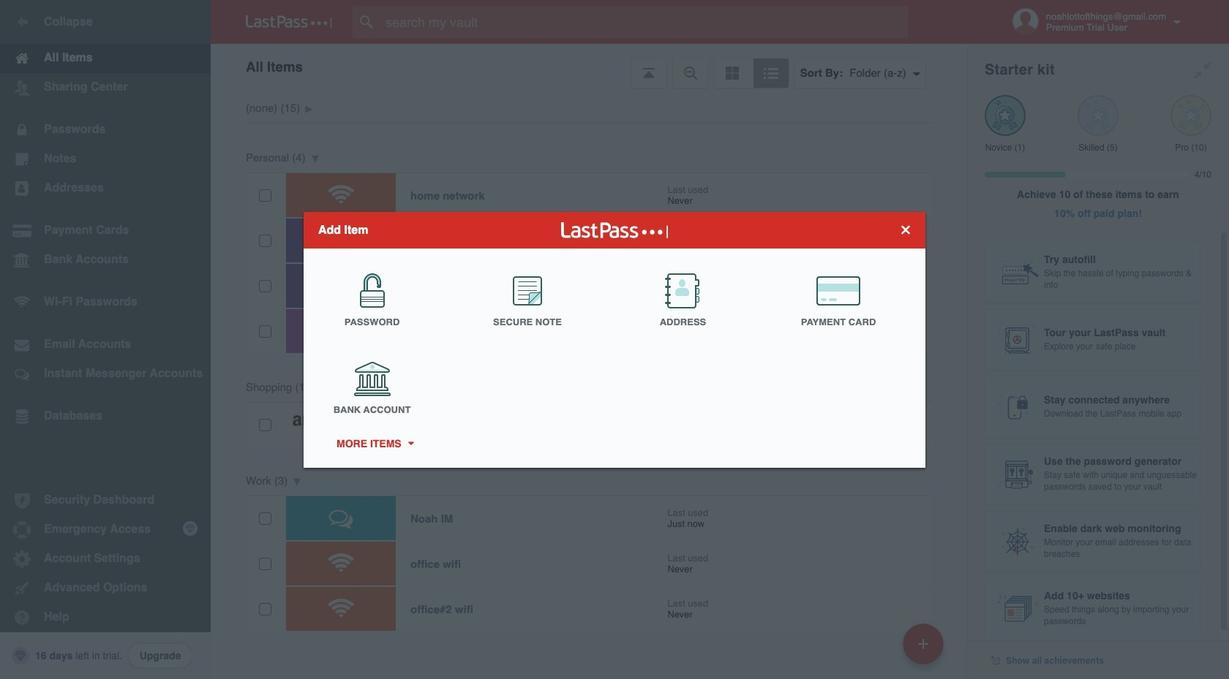 Task type: locate. For each thing, give the bounding box(es) containing it.
dialog
[[304, 212, 926, 468]]

search my vault text field
[[353, 6, 937, 38]]

new item image
[[918, 639, 929, 649]]

lastpass image
[[246, 15, 332, 29]]



Task type: vqa. For each thing, say whether or not it's contained in the screenshot.
the New item "element"
no



Task type: describe. For each thing, give the bounding box(es) containing it.
Search search field
[[353, 6, 937, 38]]

vault options navigation
[[211, 44, 967, 88]]

new item navigation
[[898, 620, 953, 680]]

main navigation navigation
[[0, 0, 211, 680]]

caret right image
[[406, 442, 416, 446]]



